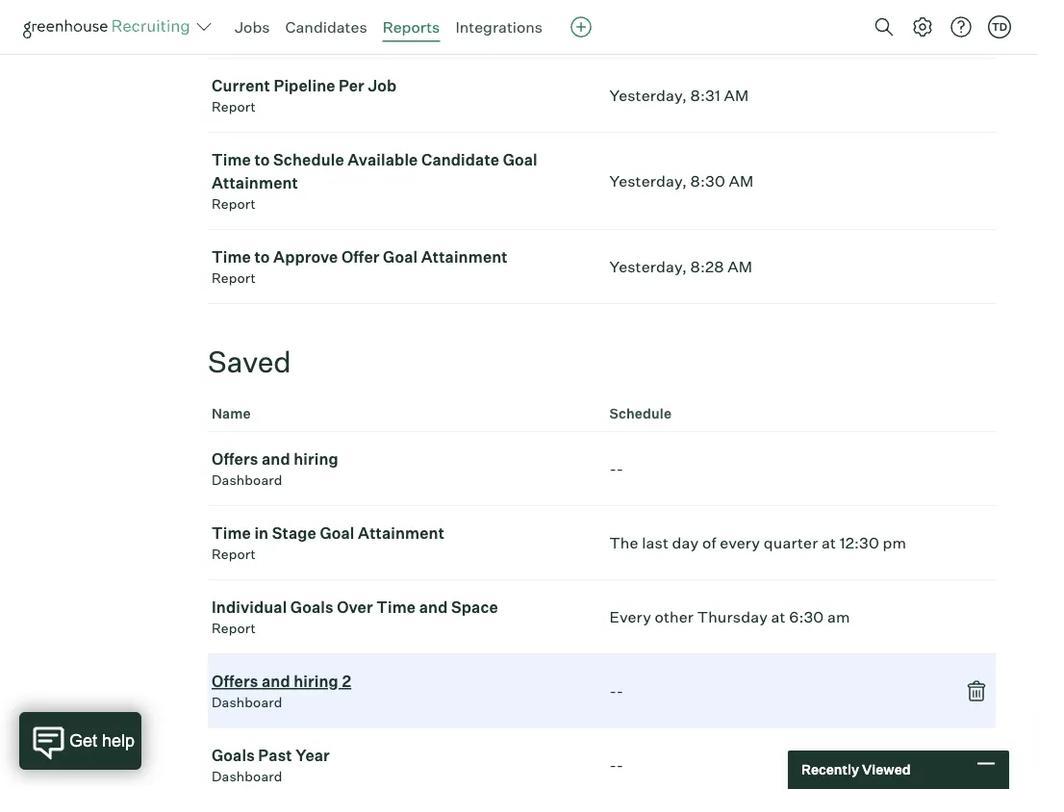 Task type: describe. For each thing, give the bounding box(es) containing it.
td button
[[989, 15, 1012, 39]]

current
[[212, 76, 271, 96]]

and inside individual goals over time and space report
[[420, 598, 448, 617]]

hiring for offers and hiring 2
[[294, 672, 339, 692]]

interviewing activity report
[[212, 2, 371, 41]]

offers and hiring dashboard
[[212, 450, 339, 489]]

dashboard for offers
[[212, 472, 283, 489]]

the last day of every quarter at 12:30 pm
[[610, 534, 907, 553]]

yesterday, for yesterday, 8:31 am
[[610, 86, 687, 105]]

candidates link
[[286, 17, 367, 37]]

attainment inside 'time to approve offer goal attainment report'
[[421, 248, 508, 267]]

goal inside time to schedule available candidate goal attainment report
[[503, 150, 538, 170]]

over
[[337, 598, 373, 617]]

yesterday, for yesterday, 8:28 am
[[610, 257, 687, 277]]

offers and hiring 2 dashboard
[[212, 672, 352, 711]]

goal inside time in stage goal attainment report
[[320, 524, 355, 543]]

greenhouse recruiting image
[[23, 15, 196, 39]]

1 horizontal spatial schedule
[[610, 406, 672, 422]]

quarter
[[764, 534, 819, 553]]

hiring for offers and hiring
[[294, 450, 339, 469]]

dashboard inside offers and hiring 2 dashboard
[[212, 694, 283, 711]]

recently
[[802, 762, 860, 778]]

saved
[[208, 344, 292, 380]]

time for time to approve offer goal attainment
[[212, 248, 251, 267]]

year
[[296, 746, 330, 766]]

report inside time to schedule available candidate goal attainment report
[[212, 196, 256, 212]]

viewed
[[863, 762, 911, 778]]

report inside current pipeline per job report
[[212, 98, 256, 115]]

recently viewed
[[802, 762, 911, 778]]

every
[[720, 534, 761, 553]]

integrations
[[456, 17, 543, 37]]

and for 2
[[262, 672, 290, 692]]

the
[[610, 534, 639, 553]]

stage
[[272, 524, 317, 543]]

other
[[655, 608, 694, 627]]

8:31
[[691, 86, 721, 105]]

thursday
[[698, 608, 768, 627]]

interviewing
[[212, 2, 308, 21]]

jobs
[[235, 17, 270, 37]]

offers for offers and hiring
[[212, 450, 258, 469]]

in
[[255, 524, 269, 543]]

available
[[348, 150, 418, 170]]

candidate
[[422, 150, 500, 170]]

configure image
[[912, 15, 935, 39]]

of
[[703, 534, 717, 553]]

am for yesterday, 8:31 am
[[725, 86, 749, 105]]

time to schedule available candidate goal attainment report
[[212, 150, 538, 212]]

td button
[[985, 12, 1016, 42]]

every other thursday at 6:30 am
[[610, 608, 851, 627]]

dashboard for goals
[[212, 769, 283, 785]]



Task type: locate. For each thing, give the bounding box(es) containing it.
goal inside 'time to approve offer goal attainment report'
[[383, 248, 418, 267]]

time for time in stage goal attainment
[[212, 524, 251, 543]]

2 vertical spatial and
[[262, 672, 290, 692]]

report inside the interviewing activity report
[[212, 24, 256, 41]]

and up in
[[262, 450, 290, 469]]

offers inside offers and hiring 2 dashboard
[[212, 672, 258, 692]]

1 -- from the top
[[610, 459, 624, 479]]

1 vertical spatial --
[[610, 682, 624, 701]]

candidates
[[286, 17, 367, 37]]

hiring left 2
[[294, 672, 339, 692]]

yesterday, 8:30 am
[[610, 172, 754, 191]]

time down current
[[212, 150, 251, 170]]

1 horizontal spatial goal
[[383, 248, 418, 267]]

1 dashboard from the top
[[212, 472, 283, 489]]

1 hiring from the top
[[294, 450, 339, 469]]

yesterday, 8:31 am
[[610, 86, 749, 105]]

-- for goals past year
[[610, 756, 624, 775]]

dashboard up "past"
[[212, 694, 283, 711]]

at left 12:30
[[822, 534, 837, 553]]

past
[[258, 746, 292, 766]]

yesterday,
[[610, 86, 687, 105], [610, 172, 687, 191], [610, 257, 687, 277]]

hiring up stage
[[294, 450, 339, 469]]

1 yesterday, from the top
[[610, 86, 687, 105]]

current pipeline per job report
[[212, 76, 397, 115]]

day
[[673, 534, 699, 553]]

to
[[255, 150, 270, 170], [255, 248, 270, 267]]

dashboard up in
[[212, 472, 283, 489]]

jobs link
[[235, 17, 270, 37]]

goals
[[291, 598, 334, 617], [212, 746, 255, 766]]

to inside 'time to approve offer goal attainment report'
[[255, 248, 270, 267]]

1 to from the top
[[255, 150, 270, 170]]

to left approve
[[255, 248, 270, 267]]

0 vertical spatial --
[[610, 459, 624, 479]]

time inside 'time to approve offer goal attainment report'
[[212, 248, 251, 267]]

0 vertical spatial dashboard
[[212, 472, 283, 489]]

3 -- from the top
[[610, 756, 624, 775]]

activity
[[311, 2, 371, 21]]

1 vertical spatial to
[[255, 248, 270, 267]]

1 vertical spatial and
[[420, 598, 448, 617]]

1 vertical spatial schedule
[[610, 406, 672, 422]]

2
[[342, 672, 352, 692]]

schedule
[[273, 150, 344, 170], [610, 406, 672, 422]]

goals left over
[[291, 598, 334, 617]]

1 vertical spatial goals
[[212, 746, 255, 766]]

individual
[[212, 598, 287, 617]]

2 vertical spatial goal
[[320, 524, 355, 543]]

1 vertical spatial am
[[729, 172, 754, 191]]

0 vertical spatial attainment
[[212, 174, 298, 193]]

dashboard
[[212, 472, 283, 489], [212, 694, 283, 711], [212, 769, 283, 785]]

pipeline
[[274, 76, 336, 96]]

0 vertical spatial goals
[[291, 598, 334, 617]]

0 horizontal spatial goal
[[320, 524, 355, 543]]

0 horizontal spatial goals
[[212, 746, 255, 766]]

schedule inside time to schedule available candidate goal attainment report
[[273, 150, 344, 170]]

time in stage goal attainment report
[[212, 524, 445, 563]]

2 dashboard from the top
[[212, 694, 283, 711]]

2 offers from the top
[[212, 672, 258, 692]]

0 vertical spatial yesterday,
[[610, 86, 687, 105]]

1 vertical spatial offers
[[212, 672, 258, 692]]

individual goals over time and space report
[[212, 598, 499, 637]]

time right over
[[377, 598, 416, 617]]

yesterday, for yesterday, 8:30 am
[[610, 172, 687, 191]]

offer
[[342, 248, 380, 267]]

and left the space
[[420, 598, 448, 617]]

6:30
[[790, 608, 825, 627]]

attainment
[[212, 174, 298, 193], [421, 248, 508, 267], [358, 524, 445, 543]]

dashboard inside offers and hiring dashboard
[[212, 472, 283, 489]]

1 horizontal spatial goals
[[291, 598, 334, 617]]

am right 8:30
[[729, 172, 754, 191]]

2 vertical spatial --
[[610, 756, 624, 775]]

job
[[368, 76, 397, 96]]

yesterday, left 8:30
[[610, 172, 687, 191]]

0 vertical spatial goal
[[503, 150, 538, 170]]

goals past year dashboard
[[212, 746, 330, 785]]

2 report from the top
[[212, 98, 256, 115]]

am right 8:31
[[725, 86, 749, 105]]

2 yesterday, from the top
[[610, 172, 687, 191]]

at
[[822, 534, 837, 553], [772, 608, 786, 627]]

and for dashboard
[[262, 450, 290, 469]]

3 dashboard from the top
[[212, 769, 283, 785]]

name
[[212, 406, 251, 422]]

dashboard down "past"
[[212, 769, 283, 785]]

report
[[212, 24, 256, 41], [212, 98, 256, 115], [212, 196, 256, 212], [212, 270, 256, 287], [212, 546, 256, 563], [212, 620, 256, 637]]

am right 8:28
[[728, 257, 753, 277]]

to down current pipeline per job report
[[255, 150, 270, 170]]

time
[[212, 150, 251, 170], [212, 248, 251, 267], [212, 524, 251, 543], [377, 598, 416, 617]]

am for yesterday, 8:30 am
[[729, 172, 754, 191]]

0 horizontal spatial schedule
[[273, 150, 344, 170]]

0 vertical spatial am
[[725, 86, 749, 105]]

1 horizontal spatial at
[[822, 534, 837, 553]]

goal right stage
[[320, 524, 355, 543]]

reports
[[383, 17, 440, 37]]

yesterday, 8:28 am
[[610, 257, 753, 277]]

am
[[725, 86, 749, 105], [729, 172, 754, 191], [728, 257, 753, 277]]

3 report from the top
[[212, 196, 256, 212]]

0 vertical spatial offers
[[212, 450, 258, 469]]

am
[[828, 608, 851, 627]]

1 vertical spatial hiring
[[294, 672, 339, 692]]

to inside time to schedule available candidate goal attainment report
[[255, 150, 270, 170]]

1 offers from the top
[[212, 450, 258, 469]]

to for approve
[[255, 248, 270, 267]]

time for time to schedule available candidate goal attainment
[[212, 150, 251, 170]]

1 vertical spatial goal
[[383, 248, 418, 267]]

goals left "past"
[[212, 746, 255, 766]]

0 vertical spatial and
[[262, 450, 290, 469]]

2 vertical spatial yesterday,
[[610, 257, 687, 277]]

0 horizontal spatial at
[[772, 608, 786, 627]]

at left 6:30
[[772, 608, 786, 627]]

am for yesterday, 8:28 am
[[728, 257, 753, 277]]

2 -- from the top
[[610, 682, 624, 701]]

8:30
[[691, 172, 726, 191]]

-- for offers and hiring
[[610, 459, 624, 479]]

and inside offers and hiring 2 dashboard
[[262, 672, 290, 692]]

last
[[642, 534, 669, 553]]

--
[[610, 459, 624, 479], [610, 682, 624, 701], [610, 756, 624, 775]]

hiring inside offers and hiring dashboard
[[294, 450, 339, 469]]

and left 2
[[262, 672, 290, 692]]

hiring inside offers and hiring 2 dashboard
[[294, 672, 339, 692]]

report inside time in stage goal attainment report
[[212, 546, 256, 563]]

reports link
[[383, 17, 440, 37]]

goals inside goals past year dashboard
[[212, 746, 255, 766]]

td
[[993, 20, 1008, 33]]

2 to from the top
[[255, 248, 270, 267]]

6 report from the top
[[212, 620, 256, 637]]

1 report from the top
[[212, 24, 256, 41]]

0 vertical spatial at
[[822, 534, 837, 553]]

to for schedule
[[255, 150, 270, 170]]

goal
[[503, 150, 538, 170], [383, 248, 418, 267], [320, 524, 355, 543]]

time inside individual goals over time and space report
[[377, 598, 416, 617]]

2 vertical spatial attainment
[[358, 524, 445, 543]]

attainment inside time to schedule available candidate goal attainment report
[[212, 174, 298, 193]]

approve
[[273, 248, 338, 267]]

0 vertical spatial schedule
[[273, 150, 344, 170]]

12:30
[[840, 534, 880, 553]]

time left approve
[[212, 248, 251, 267]]

attainment inside time in stage goal attainment report
[[358, 524, 445, 543]]

yesterday, left 8:28
[[610, 257, 687, 277]]

report inside individual goals over time and space report
[[212, 620, 256, 637]]

and
[[262, 450, 290, 469], [420, 598, 448, 617], [262, 672, 290, 692]]

-
[[610, 459, 617, 479], [617, 459, 624, 479], [610, 682, 617, 701], [617, 682, 624, 701], [610, 756, 617, 775], [617, 756, 624, 775]]

offers
[[212, 450, 258, 469], [212, 672, 258, 692]]

1 vertical spatial dashboard
[[212, 694, 283, 711]]

2 vertical spatial dashboard
[[212, 769, 283, 785]]

5 report from the top
[[212, 546, 256, 563]]

offers down individual
[[212, 672, 258, 692]]

-- for offers and hiring 2
[[610, 682, 624, 701]]

2 hiring from the top
[[294, 672, 339, 692]]

every
[[610, 608, 652, 627]]

search image
[[873, 15, 896, 39]]

per
[[339, 76, 365, 96]]

space
[[452, 598, 499, 617]]

goal right offer
[[383, 248, 418, 267]]

report inside 'time to approve offer goal attainment report'
[[212, 270, 256, 287]]

1 vertical spatial at
[[772, 608, 786, 627]]

3 yesterday, from the top
[[610, 257, 687, 277]]

time to approve offer goal attainment report
[[212, 248, 508, 287]]

offers for offers and hiring 2
[[212, 672, 258, 692]]

goals inside individual goals over time and space report
[[291, 598, 334, 617]]

offers inside offers and hiring dashboard
[[212, 450, 258, 469]]

goal right candidate
[[503, 150, 538, 170]]

time inside time in stage goal attainment report
[[212, 524, 251, 543]]

1 vertical spatial attainment
[[421, 248, 508, 267]]

0 vertical spatial hiring
[[294, 450, 339, 469]]

1 vertical spatial yesterday,
[[610, 172, 687, 191]]

0 vertical spatial to
[[255, 150, 270, 170]]

8:28
[[691, 257, 725, 277]]

offers down name
[[212, 450, 258, 469]]

2 horizontal spatial goal
[[503, 150, 538, 170]]

pm
[[883, 534, 907, 553]]

dashboard inside goals past year dashboard
[[212, 769, 283, 785]]

integrations link
[[456, 17, 543, 37]]

time left in
[[212, 524, 251, 543]]

time inside time to schedule available candidate goal attainment report
[[212, 150, 251, 170]]

4 report from the top
[[212, 270, 256, 287]]

yesterday, left 8:31
[[610, 86, 687, 105]]

and inside offers and hiring dashboard
[[262, 450, 290, 469]]

hiring
[[294, 450, 339, 469], [294, 672, 339, 692]]

2 vertical spatial am
[[728, 257, 753, 277]]



Task type: vqa. For each thing, say whether or not it's contained in the screenshot.
6:30
yes



